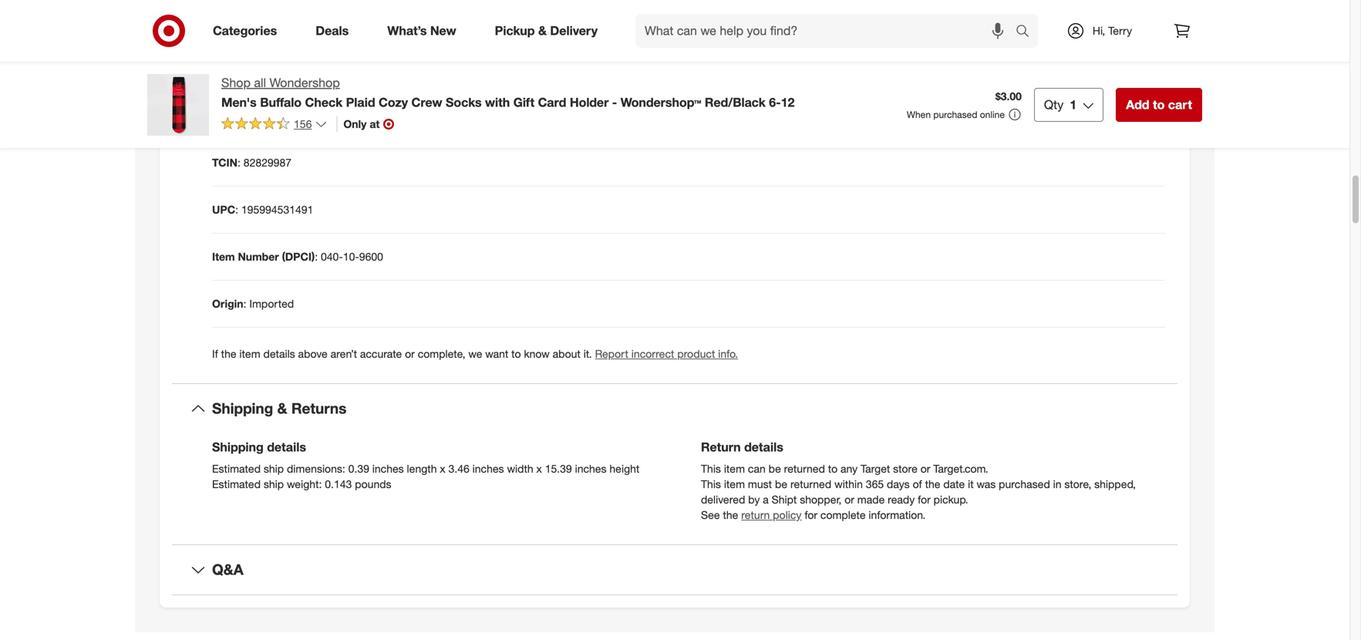 Task type: locate. For each thing, give the bounding box(es) containing it.
: left 195994531491
[[235, 203, 238, 216]]

details inside shipping details estimated ship dimensions: 0.39 inches length x 3.46 inches width x 15.39 inches height estimated ship weight: 0.143 pounds
[[267, 440, 306, 455]]

0 horizontal spatial 1
[[309, 15, 315, 28]]

pickup & delivery link
[[482, 14, 617, 48]]

hi, terry
[[1093, 24, 1133, 37]]

0 horizontal spatial x
[[440, 462, 446, 476]]

1 vertical spatial estimated
[[212, 478, 261, 491]]

the right if
[[221, 347, 237, 361]]

cozy
[[379, 95, 408, 110]]

1 horizontal spatial the
[[723, 508, 739, 522]]

fabric
[[212, 62, 244, 75], [375, 62, 405, 75]]

the right of
[[925, 478, 941, 491]]

purchased left the in
[[999, 478, 1051, 491]]

for down shopper,
[[805, 508, 818, 522]]

to right want
[[512, 347, 521, 361]]

to right add
[[1153, 97, 1165, 112]]

inches
[[372, 462, 404, 476], [473, 462, 504, 476], [575, 462, 607, 476]]

0 horizontal spatial fabric
[[212, 62, 244, 75]]

complete,
[[418, 347, 466, 361]]

fabric left all
[[212, 62, 244, 75]]

1 horizontal spatial or
[[845, 493, 855, 506]]

report
[[595, 347, 629, 361]]

add to cart button
[[1117, 88, 1203, 122]]

1 vertical spatial 1
[[1070, 97, 1077, 112]]

0 vertical spatial purchased
[[934, 109, 978, 120]]

or down within
[[845, 493, 855, 506]]

x left 3.46
[[440, 462, 446, 476]]

& right pickup
[[539, 23, 547, 38]]

shipping down if
[[212, 400, 273, 417]]

to
[[1153, 97, 1165, 112], [512, 347, 521, 361], [828, 462, 838, 476]]

shipping details estimated ship dimensions: 0.39 inches length x 3.46 inches width x 15.39 inches height estimated ship weight: 0.143 pounds
[[212, 440, 640, 491]]

0 vertical spatial ship
[[264, 462, 284, 476]]

categories
[[213, 23, 277, 38]]

lightweight
[[315, 62, 372, 75]]

1 left deals
[[309, 15, 315, 28]]

: left imported
[[243, 297, 246, 311]]

report incorrect product info. button
[[595, 346, 738, 362]]

1 horizontal spatial &
[[539, 23, 547, 38]]

details up can
[[745, 440, 784, 455]]

with
[[485, 95, 510, 110]]

returns
[[292, 400, 347, 417]]

this up the delivered on the right bottom of page
[[701, 478, 721, 491]]

details for shipping
[[267, 440, 306, 455]]

: for 195994531491
[[235, 203, 238, 216]]

to inside return details this item can be returned to any target store or target.com. this item must be returned within 365 days of the date it was purchased in store, shipped, delivered by a shipt shopper, or made ready for pickup. see the return policy for complete information.
[[828, 462, 838, 476]]

purchased right the 'when'
[[934, 109, 978, 120]]

shopper,
[[800, 493, 842, 506]]

shipping inside shipping details estimated ship dimensions: 0.39 inches length x 3.46 inches width x 15.39 inches height estimated ship weight: 0.143 pounds
[[212, 440, 264, 455]]

& for shipping
[[277, 400, 287, 417]]

this down return
[[701, 462, 721, 476]]

0 vertical spatial for
[[918, 493, 931, 506]]

0 vertical spatial to
[[1153, 97, 1165, 112]]

number
[[238, 250, 279, 264]]

1 horizontal spatial x
[[537, 462, 542, 476]]

ship
[[264, 462, 284, 476], [264, 478, 284, 491]]

see
[[701, 508, 720, 522]]

1 vertical spatial ship
[[264, 478, 284, 491]]

tcin
[[212, 156, 238, 169]]

item right if
[[239, 347, 261, 361]]

1 horizontal spatial fabric
[[375, 62, 405, 75]]

:
[[238, 156, 241, 169], [235, 203, 238, 216], [315, 250, 318, 264], [243, 297, 246, 311]]

0 vertical spatial shipping
[[212, 400, 273, 417]]

details
[[264, 347, 295, 361], [267, 440, 306, 455], [745, 440, 784, 455]]

of
[[913, 478, 922, 491]]

: left "82829987"
[[238, 156, 241, 169]]

item left can
[[724, 462, 745, 476]]

1 horizontal spatial for
[[918, 493, 931, 506]]

1
[[309, 15, 315, 28], [1070, 97, 1077, 112]]

be up shipt
[[775, 478, 788, 491]]

inches right 3.46
[[473, 462, 504, 476]]

upc : 195994531491
[[212, 203, 313, 216]]

1 vertical spatial &
[[277, 400, 287, 417]]

return
[[701, 440, 741, 455]]

1 horizontal spatial purchased
[[999, 478, 1051, 491]]

2 horizontal spatial or
[[921, 462, 931, 476]]

1 inches from the left
[[372, 462, 404, 476]]

15.39
[[545, 462, 572, 476]]

pickup.
[[934, 493, 969, 506]]

shipping down the 'shipping & returns'
[[212, 440, 264, 455]]

12
[[781, 95, 795, 110]]

1 vertical spatial the
[[925, 478, 941, 491]]

1 right qty
[[1070, 97, 1077, 112]]

& for pickup
[[539, 23, 547, 38]]

ship left dimensions:
[[264, 462, 284, 476]]

1 horizontal spatial to
[[828, 462, 838, 476]]

0 horizontal spatial purchased
[[934, 109, 978, 120]]

&
[[539, 23, 547, 38], [277, 400, 287, 417]]

qty 1
[[1045, 97, 1077, 112]]

or up of
[[921, 462, 931, 476]]

0 vertical spatial estimated
[[212, 462, 261, 476]]

the down the delivered on the right bottom of page
[[723, 508, 739, 522]]

the
[[221, 347, 237, 361], [925, 478, 941, 491], [723, 508, 739, 522]]

inches up pounds
[[372, 462, 404, 476]]

fabric up cozy
[[375, 62, 405, 75]]

: left 040-
[[315, 250, 318, 264]]

2 this from the top
[[701, 478, 721, 491]]

1 ship from the top
[[264, 462, 284, 476]]

complete
[[821, 508, 866, 522]]

plaid
[[346, 95, 375, 110]]

for down of
[[918, 493, 931, 506]]

0 horizontal spatial inches
[[372, 462, 404, 476]]

cleaning:
[[262, 109, 310, 122]]

wash,
[[358, 109, 387, 122]]

shipping inside the shipping & returns dropdown button
[[212, 400, 273, 417]]

care and cleaning: machine wash, tumble dry
[[212, 109, 444, 122]]

0 horizontal spatial &
[[277, 400, 287, 417]]

(dpci)
[[282, 250, 315, 264]]

only at
[[344, 117, 380, 131]]

shipped,
[[1095, 478, 1136, 491]]

1 vertical spatial this
[[701, 478, 721, 491]]

want
[[486, 347, 509, 361]]

1 vertical spatial for
[[805, 508, 818, 522]]

1 vertical spatial be
[[775, 478, 788, 491]]

2 horizontal spatial the
[[925, 478, 941, 491]]

-
[[612, 95, 617, 110]]

x right the width
[[537, 462, 542, 476]]

return details this item can be returned to any target store or target.com. this item must be returned within 365 days of the date it was purchased in store, shipped, delivered by a shipt shopper, or made ready for pickup. see the return policy for complete information.
[[701, 440, 1136, 522]]

0 horizontal spatial the
[[221, 347, 237, 361]]

& inside dropdown button
[[277, 400, 287, 417]]

1 vertical spatial shipping
[[212, 440, 264, 455]]

be right can
[[769, 462, 781, 476]]

3 inches from the left
[[575, 462, 607, 476]]

ship left the weight:
[[264, 478, 284, 491]]

details up dimensions:
[[267, 440, 306, 455]]

2 horizontal spatial inches
[[575, 462, 607, 476]]

search
[[1009, 25, 1046, 40]]

0 horizontal spatial to
[[512, 347, 521, 361]]

0 vertical spatial the
[[221, 347, 237, 361]]

2 shipping from the top
[[212, 440, 264, 455]]

0 vertical spatial this
[[701, 462, 721, 476]]

040-
[[321, 250, 343, 264]]

details inside return details this item can be returned to any target store or target.com. this item must be returned within 365 days of the date it was purchased in store, shipped, delivered by a shipt shopper, or made ready for pickup. see the return policy for complete information.
[[745, 440, 784, 455]]

shipping & returns
[[212, 400, 347, 417]]

0 vertical spatial &
[[539, 23, 547, 38]]

imported
[[249, 297, 294, 311]]

item
[[212, 250, 235, 264]]

at
[[370, 117, 380, 131]]

information.
[[869, 508, 926, 522]]

x
[[440, 462, 446, 476], [537, 462, 542, 476]]

156 link
[[221, 116, 327, 134]]

1 vertical spatial returned
[[791, 478, 832, 491]]

to left any
[[828, 462, 838, 476]]

0.39
[[348, 462, 369, 476]]

2 horizontal spatial to
[[1153, 97, 1165, 112]]

inches right '15.39' at the bottom of the page
[[575, 462, 607, 476]]

1 shipping from the top
[[212, 400, 273, 417]]

tumble
[[390, 109, 424, 122]]

0 vertical spatial 1
[[309, 15, 315, 28]]

know
[[524, 347, 550, 361]]

1 this from the top
[[701, 462, 721, 476]]

details left above at the bottom left of page
[[264, 347, 295, 361]]

365
[[866, 478, 884, 491]]

this
[[701, 462, 721, 476], [701, 478, 721, 491]]

check
[[305, 95, 343, 110]]

search button
[[1009, 14, 1046, 51]]

was
[[977, 478, 996, 491]]

only
[[344, 117, 367, 131]]

2 fabric from the left
[[375, 62, 405, 75]]

or right accurate
[[405, 347, 415, 361]]

item up the delivered on the right bottom of page
[[724, 478, 745, 491]]

1 vertical spatial purchased
[[999, 478, 1051, 491]]

estimated down the 'shipping & returns'
[[212, 462, 261, 476]]

to inside button
[[1153, 97, 1165, 112]]

2 vertical spatial to
[[828, 462, 838, 476]]

delivery
[[550, 23, 598, 38]]

1 horizontal spatial inches
[[473, 462, 504, 476]]

& left returns
[[277, 400, 287, 417]]

above
[[298, 347, 328, 361]]

q&a
[[212, 561, 244, 579]]

6-
[[769, 95, 781, 110]]

1 vertical spatial to
[[512, 347, 521, 361]]

0 vertical spatial be
[[769, 462, 781, 476]]

dry
[[427, 109, 444, 122]]

0 horizontal spatial or
[[405, 347, 415, 361]]

estimated left the weight:
[[212, 478, 261, 491]]



Task type: describe. For each thing, give the bounding box(es) containing it.
gift
[[514, 95, 535, 110]]

what's new link
[[374, 14, 476, 48]]

red/black
[[705, 95, 766, 110]]

item number (dpci) : 040-10-9600
[[212, 250, 383, 264]]

men's
[[221, 95, 257, 110]]

image of men's buffalo check plaid cozy crew socks with gift card holder - wondershop™ red/black 6-12 image
[[147, 74, 209, 136]]

package
[[212, 15, 256, 28]]

a
[[763, 493, 769, 506]]

pickup
[[495, 23, 535, 38]]

2 x from the left
[[537, 462, 542, 476]]

return
[[742, 508, 770, 522]]

package quantity: 1
[[212, 15, 315, 28]]

purchased inside return details this item can be returned to any target store or target.com. this item must be returned within 365 days of the date it was purchased in store, shipped, delivered by a shipt shopper, or made ready for pickup. see the return policy for complete information.
[[999, 478, 1051, 491]]

shipping for shipping & returns
[[212, 400, 273, 417]]

2 estimated from the top
[[212, 478, 261, 491]]

target.com.
[[934, 462, 989, 476]]

tcin : 82829987
[[212, 156, 292, 169]]

1 fabric from the left
[[212, 62, 244, 75]]

pounds
[[355, 478, 392, 491]]

product
[[678, 347, 715, 361]]

details for return
[[745, 440, 784, 455]]

if the item details above aren't accurate or complete, we want to know about it. report incorrect product info.
[[212, 347, 738, 361]]

dimensions:
[[287, 462, 345, 476]]

0 vertical spatial item
[[239, 347, 261, 361]]

2 vertical spatial item
[[724, 478, 745, 491]]

1 x from the left
[[440, 462, 446, 476]]

0 horizontal spatial for
[[805, 508, 818, 522]]

type:
[[285, 62, 312, 75]]

store
[[894, 462, 918, 476]]

: for imported
[[243, 297, 246, 311]]

we
[[469, 347, 483, 361]]

and
[[240, 109, 259, 122]]

0 vertical spatial returned
[[784, 462, 825, 476]]

2 vertical spatial or
[[845, 493, 855, 506]]

online
[[980, 109, 1005, 120]]

shop
[[221, 75, 251, 90]]

deals link
[[303, 14, 368, 48]]

target
[[861, 462, 891, 476]]

can
[[748, 462, 766, 476]]

1 estimated from the top
[[212, 462, 261, 476]]

shipt
[[772, 493, 797, 506]]

store,
[[1065, 478, 1092, 491]]

ready
[[888, 493, 915, 506]]

return policy link
[[742, 508, 802, 522]]

cart
[[1169, 97, 1193, 112]]

fabric weight type: lightweight fabric
[[212, 62, 405, 75]]

if
[[212, 347, 218, 361]]

length
[[407, 462, 437, 476]]

quantity:
[[259, 15, 306, 28]]

width
[[507, 462, 534, 476]]

1 vertical spatial or
[[921, 462, 931, 476]]

pickup & delivery
[[495, 23, 598, 38]]

10-
[[343, 250, 359, 264]]

82829987
[[244, 156, 292, 169]]

2 vertical spatial the
[[723, 508, 739, 522]]

$3.00
[[996, 90, 1022, 103]]

it.
[[584, 347, 592, 361]]

156
[[294, 117, 312, 131]]

: for 82829987
[[238, 156, 241, 169]]

1 horizontal spatial 1
[[1070, 97, 1077, 112]]

buffalo
[[260, 95, 302, 110]]

shop all wondershop men's buffalo check plaid cozy crew socks with gift card holder - wondershop™ red/black 6-12
[[221, 75, 795, 110]]

it
[[968, 478, 974, 491]]

any
[[841, 462, 858, 476]]

about
[[553, 347, 581, 361]]

q&a button
[[172, 545, 1178, 595]]

shipping for shipping details estimated ship dimensions: 0.39 inches length x 3.46 inches width x 15.39 inches height estimated ship weight: 0.143 pounds
[[212, 440, 264, 455]]

within
[[835, 478, 863, 491]]

in
[[1054, 478, 1062, 491]]

socks
[[446, 95, 482, 110]]

What can we help you find? suggestions appear below search field
[[636, 14, 1020, 48]]

2 inches from the left
[[473, 462, 504, 476]]

info.
[[718, 347, 738, 361]]

2 ship from the top
[[264, 478, 284, 491]]

by
[[749, 493, 760, 506]]

9600
[[359, 250, 383, 264]]

0 vertical spatial or
[[405, 347, 415, 361]]

1 vertical spatial item
[[724, 462, 745, 476]]

all
[[254, 75, 266, 90]]

origin
[[212, 297, 243, 311]]

weight
[[247, 62, 282, 75]]

deals
[[316, 23, 349, 38]]

195994531491
[[241, 203, 313, 216]]

qty
[[1045, 97, 1064, 112]]

new
[[430, 23, 456, 38]]

0.143
[[325, 478, 352, 491]]

care
[[212, 109, 237, 122]]

card
[[538, 95, 567, 110]]

wondershop
[[270, 75, 340, 90]]

accurate
[[360, 347, 402, 361]]

holder
[[570, 95, 609, 110]]

crew
[[412, 95, 442, 110]]

weight:
[[287, 478, 322, 491]]

origin : imported
[[212, 297, 294, 311]]

when
[[907, 109, 931, 120]]

aren't
[[331, 347, 357, 361]]



Task type: vqa. For each thing, say whether or not it's contained in the screenshot.
& to the bottom
yes



